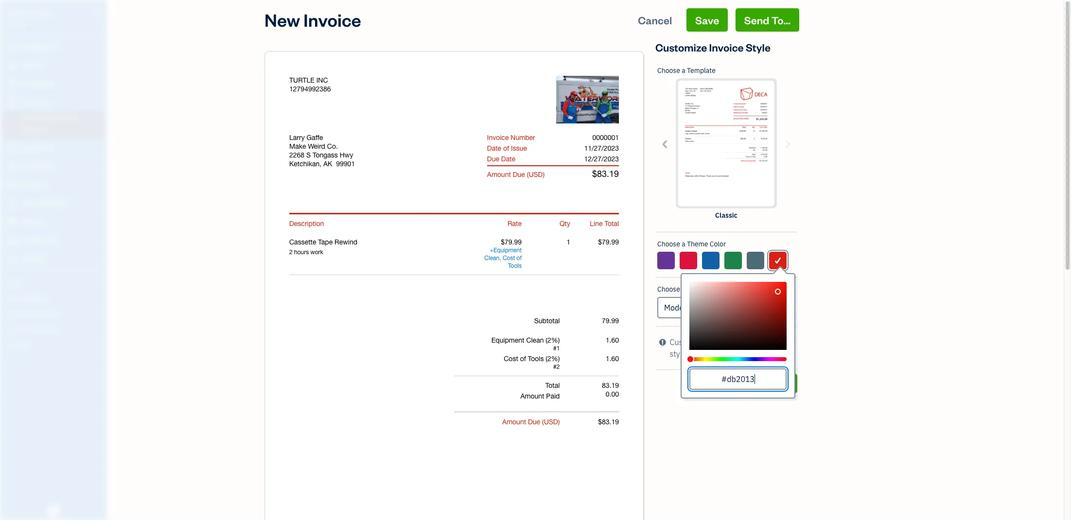 Task type: describe. For each thing, give the bounding box(es) containing it.
save button
[[687, 8, 728, 32]]

2 vertical spatial amount
[[502, 418, 526, 426]]

0 vertical spatial cancel button
[[629, 8, 681, 32]]

1 vertical spatial $83.19
[[598, 418, 619, 426]]

payment image
[[6, 143, 18, 153]]

paid
[[546, 392, 560, 400]]

1 horizontal spatial cancel
[[690, 378, 718, 389]]

Enter an Item Description text field
[[289, 248, 473, 256]]

customize your logo and invoice style for all invoices
[[670, 337, 785, 359]]

save
[[695, 13, 719, 27]]

Line Total (USD) text field
[[598, 238, 619, 246]]

next image
[[782, 138, 793, 150]]

12/27/2023 button
[[576, 155, 627, 163]]

your
[[708, 337, 724, 347]]

freshbooks image
[[46, 505, 61, 516]]

0 horizontal spatial (
[[527, 171, 529, 178]]

of inside , cost of tools
[[517, 255, 522, 262]]

2 # from the top
[[553, 364, 557, 371]]

co.
[[327, 142, 338, 150]]

cost inside , cost of tools
[[503, 255, 515, 262]]

choose a font
[[657, 285, 701, 294]]

hwy
[[340, 151, 353, 159]]

0 vertical spatial amount due ( usd )
[[487, 171, 545, 178]]

0 horizontal spatial usd
[[529, 171, 543, 178]]

classic
[[715, 211, 738, 220]]

and
[[744, 337, 757, 347]]

theme
[[687, 240, 708, 248]]

79.99
[[602, 317, 619, 325]]

main element
[[0, 0, 131, 520]]

equipment clean (2%) # 1 cost of tools (2%) # 2
[[492, 337, 560, 371]]

turtle inc owner
[[8, 9, 51, 27]]

1 1.60 from the top
[[606, 337, 619, 344]]

team members image
[[7, 295, 104, 302]]

previous image
[[660, 138, 671, 150]]

2
[[557, 364, 560, 371]]

report image
[[6, 254, 18, 264]]

send to... button
[[736, 8, 799, 32]]

choose a template element
[[656, 59, 797, 232]]

Item Quantity text field
[[556, 238, 570, 246]]

choose a theme color element
[[655, 232, 798, 399]]

choose a theme color
[[657, 240, 726, 248]]

1 # from the top
[[553, 345, 557, 352]]

gaffe
[[307, 134, 323, 142]]

client image
[[6, 61, 18, 71]]

tools inside equipment clean (2%) # 1 cost of tools (2%) # 2
[[528, 355, 544, 363]]

larry gaffe make weird co. 2268 s tongass hwy ketchikan, ak  99901
[[289, 134, 355, 168]]

line
[[590, 220, 603, 228]]

0 horizontal spatial due
[[487, 155, 499, 163]]

99901
[[336, 160, 355, 168]]

0 vertical spatial amount
[[487, 171, 511, 178]]

exclamationcircle image
[[659, 337, 666, 348]]

rate
[[508, 220, 522, 228]]

larry
[[289, 134, 305, 142]]

tools inside , cost of tools
[[508, 263, 522, 269]]

1 vertical spatial cancel button
[[656, 374, 753, 393]]

here link
[[741, 349, 757, 359]]

equipment for equipment clean (2%) # 1 cost of tools (2%) # 2
[[492, 337, 524, 344]]

font
[[687, 285, 701, 294]]

number
[[511, 134, 535, 142]]

template
[[687, 66, 716, 75]]

1 horizontal spatial due
[[513, 171, 525, 178]]

cost inside equipment clean (2%) # 1 cost of tools (2%) # 2
[[504, 355, 518, 363]]

Item Rate (USD) text field
[[500, 238, 522, 246]]

+
[[490, 247, 494, 254]]

modern
[[664, 303, 691, 313]]

ketchikan,
[[289, 160, 321, 168]]

saturation and brightness selector. use up, down, left and right arrow keys to select. application
[[690, 282, 787, 350]]

apps image
[[7, 279, 104, 287]]

2 1.60 from the top
[[606, 355, 619, 363]]

0 vertical spatial )
[[543, 171, 545, 178]]

1 (2%) from the top
[[546, 337, 560, 344]]

choose a template
[[657, 66, 716, 75]]

0 horizontal spatial cancel
[[638, 13, 672, 27]]

12794992386
[[289, 85, 331, 93]]

project image
[[6, 180, 18, 190]]

a for template
[[682, 66, 685, 75]]

83.19 0.00
[[602, 382, 619, 398]]



Task type: locate. For each thing, give the bounding box(es) containing it.
2 vertical spatial a
[[682, 285, 685, 294]]

amount inside total amount paid
[[521, 392, 544, 400]]

1 horizontal spatial inc
[[316, 76, 328, 84]]

0 vertical spatial cancel
[[638, 13, 672, 27]]

# down 1
[[553, 364, 557, 371]]

money image
[[6, 217, 18, 227]]

tongass
[[313, 151, 338, 159]]

invoice number
[[487, 134, 535, 142]]

new
[[265, 8, 300, 31]]

# up "2"
[[553, 345, 557, 352]]

choose
[[657, 66, 680, 75], [657, 240, 680, 248], [657, 285, 680, 294]]

1 vertical spatial usd
[[544, 418, 558, 426]]

Issue date in MM/DD/YYYY format text field
[[556, 144, 627, 152]]

0 vertical spatial total
[[605, 220, 619, 228]]

a left the "font" on the right bottom
[[682, 285, 685, 294]]

issue
[[511, 144, 527, 152]]

tools
[[508, 263, 522, 269], [528, 355, 544, 363]]

Color value field text field
[[690, 369, 787, 390]]

of up total amount paid
[[520, 355, 526, 363]]

color
[[710, 240, 726, 248]]

turtle inside turtle inc 12794992386
[[289, 76, 315, 84]]

due down due date
[[513, 171, 525, 178]]

items and services image
[[7, 310, 104, 318]]

1 vertical spatial choose
[[657, 240, 680, 248]]

1 vertical spatial (2%)
[[546, 355, 560, 363]]

12/27/2023
[[584, 155, 619, 163]]

1 horizontal spatial tools
[[528, 355, 544, 363]]

1 vertical spatial tools
[[528, 355, 544, 363]]

saturation: 91. brightness: 86. image
[[775, 289, 781, 294]]

customize invoice style
[[656, 40, 771, 54]]

to...
[[772, 13, 791, 27]]

amount left the paid
[[521, 392, 544, 400]]

amount due ( usd ) down total amount paid
[[502, 418, 560, 426]]

usd down the paid
[[544, 418, 558, 426]]

clean for equipment clean (2%) # 1 cost of tools (2%) # 2
[[526, 337, 544, 344]]

1
[[557, 345, 560, 352]]

amount due ( usd ) down due date
[[487, 171, 545, 178]]

1.60 down 79.99 at the bottom right of page
[[606, 337, 619, 344]]

2 vertical spatial due
[[528, 418, 540, 426]]

amount
[[487, 171, 511, 178], [521, 392, 544, 400], [502, 418, 526, 426]]

for
[[688, 349, 698, 359]]

2 vertical spatial of
[[520, 355, 526, 363]]

choose a font element
[[656, 278, 797, 327]]

a left template
[[682, 66, 685, 75]]

inc inside turtle inc 12794992386
[[316, 76, 328, 84]]

1 vertical spatial 1.60
[[606, 355, 619, 363]]

0 horizontal spatial inc
[[37, 9, 51, 18]]

s
[[306, 151, 311, 159]]

Enter an Item Name text field
[[289, 238, 473, 247]]

a for theme
[[682, 240, 685, 248]]

send
[[744, 13, 769, 27]]

choose left template
[[657, 66, 680, 75]]

cancel
[[638, 13, 672, 27], [690, 378, 718, 389]]

$83.19 down 12/27/2023 "dropdown button"
[[592, 169, 619, 179]]

turtle inside the turtle inc owner
[[8, 9, 36, 18]]

of down item rate (usd) text box
[[517, 255, 522, 262]]

Font field
[[657, 297, 796, 319]]

1 vertical spatial inc
[[316, 76, 328, 84]]

0 vertical spatial choose
[[657, 66, 680, 75]]

turtle inc 12794992386
[[289, 76, 331, 93]]

1 a from the top
[[682, 66, 685, 75]]

invoice image
[[6, 98, 18, 107]]

turtle up 12794992386
[[289, 76, 315, 84]]

1 vertical spatial #
[[553, 364, 557, 371]]

a for font
[[682, 285, 685, 294]]

0 horizontal spatial total
[[546, 382, 560, 390]]

)
[[543, 171, 545, 178], [558, 418, 560, 426]]

make
[[289, 142, 306, 150]]

1.60
[[606, 337, 619, 344], [606, 355, 619, 363]]

invoice inside customize your logo and invoice style for all invoices
[[759, 337, 785, 347]]

0 vertical spatial clean
[[484, 255, 500, 262]]

done
[[767, 378, 789, 389]]

here
[[741, 349, 757, 359]]

settings image
[[7, 341, 104, 349]]

choose left theme
[[657, 240, 680, 248]]

1 vertical spatial date
[[501, 155, 516, 163]]

inc inside the turtle inc owner
[[37, 9, 51, 18]]

cost
[[503, 255, 515, 262], [504, 355, 518, 363]]

0 vertical spatial turtle
[[8, 9, 36, 18]]

#
[[553, 345, 557, 352], [553, 364, 557, 371]]

1 vertical spatial a
[[682, 240, 685, 248]]

clean inside 'equipment clean'
[[484, 255, 500, 262]]

usd down number
[[529, 171, 543, 178]]

0 vertical spatial #
[[553, 345, 557, 352]]

(2%) up 1
[[546, 337, 560, 344]]

custom image
[[774, 255, 783, 266]]

0 vertical spatial 1.60
[[606, 337, 619, 344]]

estimate image
[[6, 79, 18, 89]]

amount due ( usd )
[[487, 171, 545, 178], [502, 418, 560, 426]]

timer image
[[6, 199, 18, 209]]

invoices
[[710, 349, 740, 359]]

0 vertical spatial customize
[[656, 40, 707, 54]]

choose for choose a font
[[657, 285, 680, 294]]

customize up 'for'
[[670, 337, 706, 347]]

style
[[670, 349, 687, 359]]

inc
[[37, 9, 51, 18], [316, 76, 328, 84]]

date up due date
[[487, 144, 501, 152]]

delete image
[[558, 96, 599, 105]]

equipment inside 'equipment clean'
[[494, 247, 522, 254]]

clean
[[484, 255, 500, 262], [526, 337, 544, 344]]

1 horizontal spatial total
[[605, 220, 619, 228]]

invoice
[[304, 8, 361, 31], [709, 40, 744, 54], [487, 134, 509, 142], [759, 337, 785, 347]]

choose for choose a theme color
[[657, 240, 680, 248]]

0 vertical spatial (2%)
[[546, 337, 560, 344]]

choose up modern
[[657, 285, 680, 294]]

Enter an Invoice # text field
[[592, 134, 619, 142]]

0 vertical spatial date
[[487, 144, 501, 152]]

bank connections image
[[7, 326, 104, 334]]

3 choose from the top
[[657, 285, 680, 294]]

cancel button
[[629, 8, 681, 32], [656, 374, 753, 393]]

due down total amount paid
[[528, 418, 540, 426]]

clean down subtotal
[[526, 337, 544, 344]]

equipment inside equipment clean (2%) # 1 cost of tools (2%) # 2
[[492, 337, 524, 344]]

2 (2%) from the top
[[546, 355, 560, 363]]

of
[[503, 144, 509, 152], [517, 255, 522, 262], [520, 355, 526, 363]]

done button
[[759, 374, 797, 393]]

1 vertical spatial amount
[[521, 392, 544, 400]]

image
[[580, 96, 599, 105]]

customize up "choose a template"
[[656, 40, 707, 54]]

logo
[[726, 337, 742, 347]]

description
[[289, 220, 324, 228]]

customize
[[656, 40, 707, 54], [670, 337, 706, 347]]

send to...
[[744, 13, 791, 27]]

new invoice
[[265, 8, 361, 31]]

0 vertical spatial of
[[503, 144, 509, 152]]

date of issue
[[487, 144, 527, 152]]

3 a from the top
[[682, 285, 685, 294]]

1 vertical spatial cost
[[504, 355, 518, 363]]

all
[[700, 349, 708, 359]]

0 horizontal spatial tools
[[508, 263, 522, 269]]

1 vertical spatial due
[[513, 171, 525, 178]]

( down total amount paid
[[542, 418, 544, 426]]

due date
[[487, 155, 516, 163]]

0 horizontal spatial clean
[[484, 255, 500, 262]]

total inside total amount paid
[[546, 382, 560, 390]]

1 vertical spatial turtle
[[289, 76, 315, 84]]

(
[[527, 171, 529, 178], [542, 418, 544, 426]]

, cost of tools
[[500, 255, 522, 269]]

2 vertical spatial choose
[[657, 285, 680, 294]]

1 vertical spatial cancel
[[690, 378, 718, 389]]

0.00
[[606, 390, 619, 398]]

0 vertical spatial tools
[[508, 263, 522, 269]]

1 vertical spatial (
[[542, 418, 544, 426]]

turtle for date of issue
[[289, 76, 315, 84]]

2 horizontal spatial due
[[528, 418, 540, 426]]

qty
[[560, 220, 570, 228]]

,
[[500, 255, 501, 262]]

owner
[[8, 19, 26, 27]]

1 vertical spatial customize
[[670, 337, 706, 347]]

total right line
[[605, 220, 619, 228]]

1.60 up 83.19 at the bottom right of page
[[606, 355, 619, 363]]

customize for customize invoice style
[[656, 40, 707, 54]]

due
[[487, 155, 499, 163], [513, 171, 525, 178], [528, 418, 540, 426]]

0 horizontal spatial )
[[543, 171, 545, 178]]

0 vertical spatial (
[[527, 171, 529, 178]]

0 vertical spatial cost
[[503, 255, 515, 262]]

1 vertical spatial of
[[517, 255, 522, 262]]

inc for date
[[316, 76, 328, 84]]

turtle
[[8, 9, 36, 18], [289, 76, 315, 84]]

delete
[[558, 96, 579, 105]]

customize for customize your logo and invoice style for all invoices
[[670, 337, 706, 347]]

date down date of issue
[[501, 155, 516, 163]]

tools down 'equipment clean'
[[508, 263, 522, 269]]

usd
[[529, 171, 543, 178], [544, 418, 558, 426]]

clean for equipment clean
[[484, 255, 500, 262]]

of up due date
[[503, 144, 509, 152]]

1 choose from the top
[[657, 66, 680, 75]]

line total
[[590, 220, 619, 228]]

turtle for customize invoice style
[[8, 9, 36, 18]]

(2%)
[[546, 337, 560, 344], [546, 355, 560, 363]]

total amount paid
[[521, 382, 560, 400]]

inc for customize
[[37, 9, 51, 18]]

1 vertical spatial )
[[558, 418, 560, 426]]

1 horizontal spatial usd
[[544, 418, 558, 426]]

0 vertical spatial due
[[487, 155, 499, 163]]

1 vertical spatial equipment
[[492, 337, 524, 344]]

1 horizontal spatial )
[[558, 418, 560, 426]]

dashboard image
[[6, 42, 18, 52]]

of inside equipment clean (2%) # 1 cost of tools (2%) # 2
[[520, 355, 526, 363]]

total up the paid
[[546, 382, 560, 390]]

2 choose from the top
[[657, 240, 680, 248]]

$83.19 down 0.00
[[598, 418, 619, 426]]

clean inside equipment clean (2%) # 1 cost of tools (2%) # 2
[[526, 337, 544, 344]]

equipment
[[494, 247, 522, 254], [492, 337, 524, 344]]

subtotal
[[534, 317, 560, 325]]

a
[[682, 66, 685, 75], [682, 240, 685, 248], [682, 285, 685, 294]]

$83.19
[[592, 169, 619, 179], [598, 418, 619, 426]]

0 vertical spatial a
[[682, 66, 685, 75]]

2 a from the top
[[682, 240, 685, 248]]

expense image
[[6, 162, 18, 172]]

0 vertical spatial $83.19
[[592, 169, 619, 179]]

choose for choose a template
[[657, 66, 680, 75]]

weird
[[308, 142, 325, 150]]

1 horizontal spatial (
[[542, 418, 544, 426]]

0 horizontal spatial turtle
[[8, 9, 36, 18]]

(2%) up "2"
[[546, 355, 560, 363]]

1 vertical spatial total
[[546, 382, 560, 390]]

due down date of issue
[[487, 155, 499, 163]]

2268
[[289, 151, 304, 159]]

1 horizontal spatial clean
[[526, 337, 544, 344]]

0 vertical spatial inc
[[37, 9, 51, 18]]

amount down total amount paid
[[502, 418, 526, 426]]

equipment clean
[[484, 247, 522, 262]]

total
[[605, 220, 619, 228], [546, 382, 560, 390]]

1 vertical spatial amount due ( usd )
[[502, 418, 560, 426]]

style
[[746, 40, 771, 54]]

1 horizontal spatial turtle
[[289, 76, 315, 84]]

customize inside customize your logo and invoice style for all invoices
[[670, 337, 706, 347]]

0 vertical spatial equipment
[[494, 247, 522, 254]]

amount down due date
[[487, 171, 511, 178]]

clean down +
[[484, 255, 500, 262]]

tools up total amount paid
[[528, 355, 544, 363]]

turtle up "owner"
[[8, 9, 36, 18]]

( down issue
[[527, 171, 529, 178]]

0 vertical spatial usd
[[529, 171, 543, 178]]

a left theme
[[682, 240, 685, 248]]

1 vertical spatial clean
[[526, 337, 544, 344]]

83.19
[[602, 382, 619, 390]]

equipment for equipment clean
[[494, 247, 522, 254]]

chart image
[[6, 236, 18, 246]]

date
[[487, 144, 501, 152], [501, 155, 516, 163]]



Task type: vqa. For each thing, say whether or not it's contained in the screenshot.
Profit related to View
no



